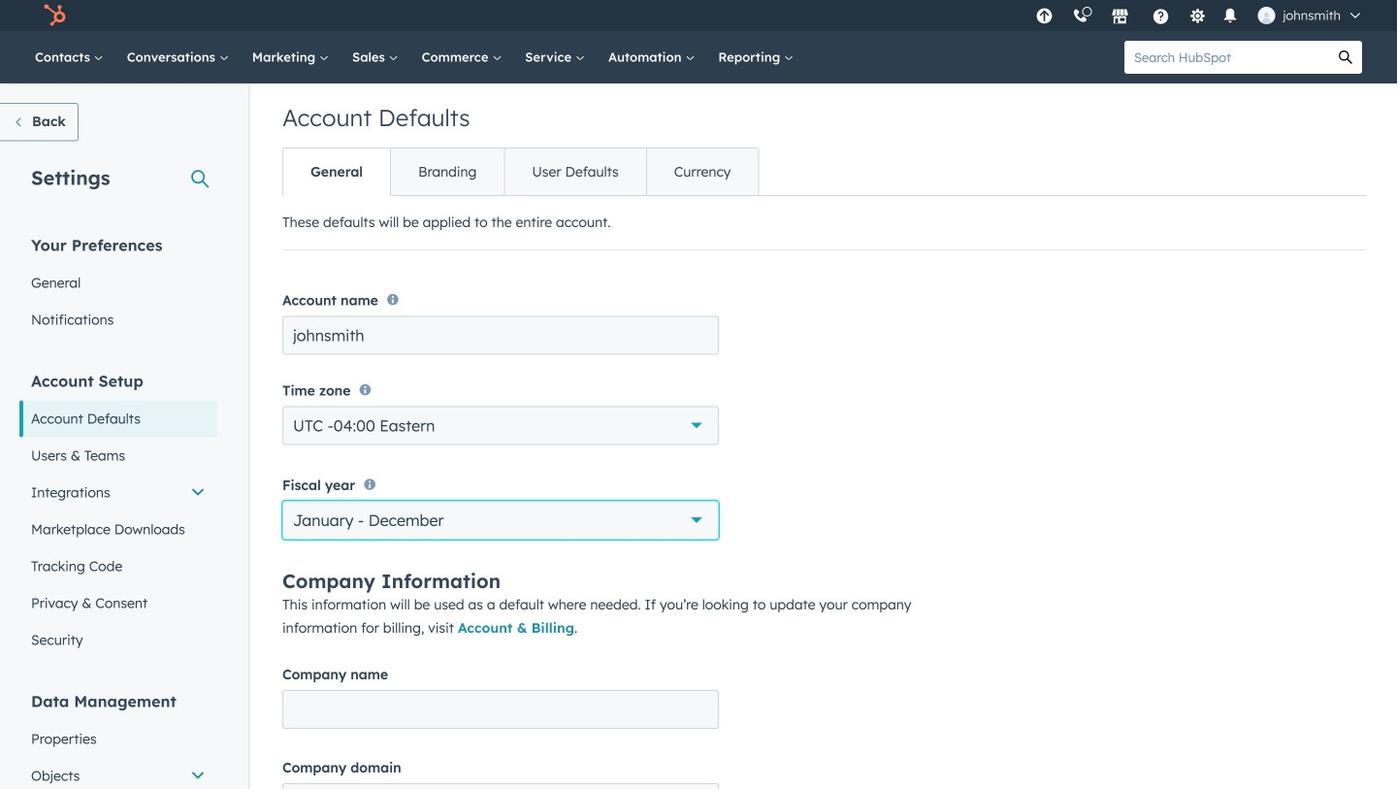 Task type: describe. For each thing, give the bounding box(es) containing it.
marketplaces image
[[1112, 9, 1129, 26]]

your preferences element
[[19, 234, 217, 338]]

data management element
[[19, 691, 217, 789]]

account setup element
[[19, 370, 217, 659]]

Search HubSpot search field
[[1125, 41, 1330, 74]]



Task type: vqa. For each thing, say whether or not it's contained in the screenshot.
1st the MM/DD/YYYY text box from right
no



Task type: locate. For each thing, give the bounding box(es) containing it.
menu
[[1026, 0, 1375, 31]]

None text field
[[282, 316, 719, 355], [282, 690, 719, 729], [282, 316, 719, 355], [282, 690, 719, 729]]

john smith image
[[1258, 7, 1276, 24]]

navigation
[[282, 148, 759, 196]]

None text field
[[282, 783, 719, 789]]



